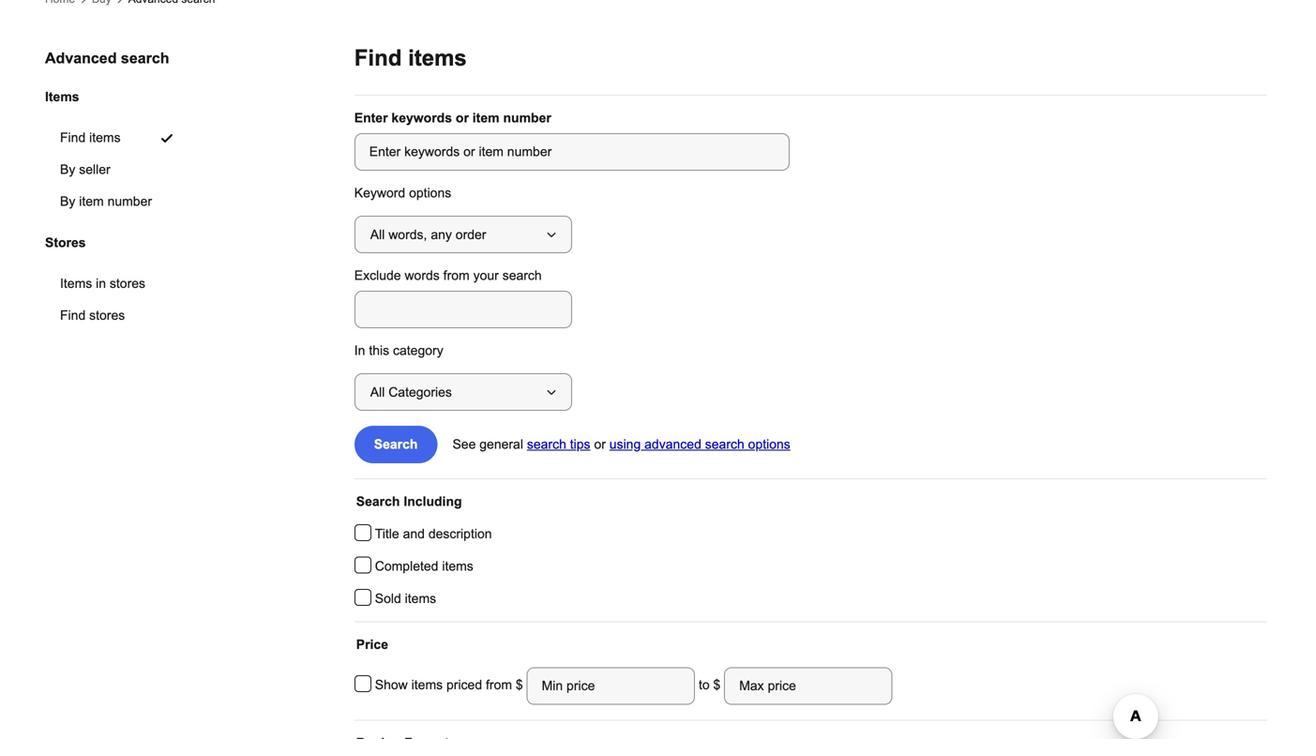 Task type: vqa. For each thing, say whether or not it's contained in the screenshot.
watch KEN GRIFFEY JR. - 1994 Topps Finest Baseball #232 - SEATTLE MARINERS image
no



Task type: describe. For each thing, give the bounding box(es) containing it.
advanced
[[45, 50, 117, 67]]

search for search
[[374, 437, 418, 452]]

in this category
[[354, 343, 443, 358]]

advanced search
[[45, 50, 169, 67]]

seller
[[79, 163, 110, 177]]

0 horizontal spatial find items
[[60, 131, 121, 145]]

enter keywords or item number
[[354, 111, 551, 125]]

in
[[354, 343, 365, 358]]

search for search including
[[356, 494, 400, 509]]

1 horizontal spatial options
[[748, 437, 791, 452]]

find stores link
[[45, 300, 190, 332]]

your
[[473, 268, 499, 283]]

items up seller
[[89, 131, 121, 145]]

find for find items link in the top left of the page
[[60, 131, 86, 145]]

0 vertical spatial stores
[[110, 276, 145, 291]]

1 vertical spatial stores
[[89, 308, 125, 323]]

exclude words from your search
[[354, 268, 542, 283]]

see general search tips or using advanced search options
[[453, 437, 791, 452]]

by for by seller
[[60, 163, 75, 177]]

this
[[369, 343, 389, 358]]

category
[[393, 343, 443, 358]]

0 vertical spatial or
[[456, 111, 469, 125]]

including
[[404, 494, 462, 509]]

items right the sold
[[405, 591, 436, 606]]

0 vertical spatial find items
[[354, 45, 467, 70]]

in
[[96, 276, 106, 291]]

find items link
[[45, 122, 197, 154]]

completed
[[375, 559, 439, 574]]

Enter maximum price range value, $ text field
[[724, 667, 893, 705]]

by seller link
[[45, 154, 197, 186]]

find stores
[[60, 308, 125, 323]]

keyword
[[354, 186, 405, 200]]

items up enter keywords or item number
[[408, 45, 467, 70]]

keywords
[[392, 111, 452, 125]]

stores
[[45, 235, 86, 250]]

search tips link
[[527, 437, 591, 452]]

items for items
[[45, 90, 79, 104]]

show
[[375, 678, 408, 692]]

search including
[[356, 494, 462, 509]]

items down description
[[442, 559, 474, 574]]

items in stores
[[60, 276, 145, 291]]

description
[[429, 527, 492, 541]]



Task type: locate. For each thing, give the bounding box(es) containing it.
0 vertical spatial options
[[409, 186, 451, 200]]

1 vertical spatial item
[[79, 194, 104, 209]]

show items priced from
[[375, 678, 516, 692]]

by item number link
[[45, 186, 197, 218]]

or right tips
[[594, 437, 606, 452]]

stores down items in stores
[[89, 308, 125, 323]]

1 vertical spatial search
[[356, 494, 400, 509]]

or right 'keywords'
[[456, 111, 469, 125]]

number up enter keywords or item number text box
[[503, 111, 551, 125]]

1 vertical spatial options
[[748, 437, 791, 452]]

search
[[121, 50, 169, 67], [503, 268, 542, 283], [527, 437, 566, 452], [705, 437, 745, 452]]

1 vertical spatial by
[[60, 194, 75, 209]]

by for by item number
[[60, 194, 75, 209]]

see
[[453, 437, 476, 452]]

0 vertical spatial find
[[354, 45, 402, 70]]

enter
[[354, 111, 388, 125]]

stores
[[110, 276, 145, 291], [89, 308, 125, 323]]

keyword options
[[354, 186, 451, 200]]

1 horizontal spatial number
[[503, 111, 551, 125]]

0 vertical spatial items
[[45, 90, 79, 104]]

find items up 'keywords'
[[354, 45, 467, 70]]

items in stores link
[[45, 268, 190, 300]]

0 vertical spatial from
[[443, 268, 470, 283]]

or
[[456, 111, 469, 125], [594, 437, 606, 452]]

items left in
[[60, 276, 92, 291]]

1 horizontal spatial or
[[594, 437, 606, 452]]

item right 'keywords'
[[473, 111, 500, 125]]

words
[[405, 268, 440, 283]]

0 vertical spatial search
[[374, 437, 418, 452]]

to
[[699, 678, 710, 692]]

search
[[374, 437, 418, 452], [356, 494, 400, 509]]

1 $ from the left
[[516, 678, 527, 692]]

Enter minimum price range value, $ text field
[[527, 667, 695, 705]]

completed items
[[375, 559, 474, 574]]

find for find stores link
[[60, 308, 86, 323]]

title
[[375, 527, 399, 541]]

find items
[[354, 45, 467, 70], [60, 131, 121, 145]]

1 by from the top
[[60, 163, 75, 177]]

stores right in
[[110, 276, 145, 291]]

0 horizontal spatial options
[[409, 186, 451, 200]]

items for items in stores
[[60, 276, 92, 291]]

search inside button
[[374, 437, 418, 452]]

find up enter
[[354, 45, 402, 70]]

items
[[45, 90, 79, 104], [60, 276, 92, 291]]

and
[[403, 527, 425, 541]]

Exclude words from your search text field
[[354, 291, 572, 328]]

by left seller
[[60, 163, 75, 177]]

exclude
[[354, 268, 401, 283]]

1 vertical spatial find
[[60, 131, 86, 145]]

Enter keywords or item number text field
[[354, 133, 790, 171]]

by seller
[[60, 163, 110, 177]]

by item number
[[60, 194, 152, 209]]

from left your
[[443, 268, 470, 283]]

using
[[610, 437, 641, 452]]

price
[[356, 637, 388, 652]]

1 vertical spatial items
[[60, 276, 92, 291]]

$
[[516, 678, 527, 692], [713, 678, 721, 692]]

search up the title
[[356, 494, 400, 509]]

1 horizontal spatial $
[[713, 678, 721, 692]]

0 vertical spatial item
[[473, 111, 500, 125]]

2 $ from the left
[[713, 678, 721, 692]]

sold
[[375, 591, 401, 606]]

1 vertical spatial from
[[486, 678, 512, 692]]

tips
[[570, 437, 591, 452]]

1 vertical spatial number
[[107, 194, 152, 209]]

0 horizontal spatial from
[[443, 268, 470, 283]]

by down by seller
[[60, 194, 75, 209]]

sold items
[[375, 591, 436, 606]]

2 vertical spatial find
[[60, 308, 86, 323]]

number
[[503, 111, 551, 125], [107, 194, 152, 209]]

number down by seller link on the top of page
[[107, 194, 152, 209]]

find items up seller
[[60, 131, 121, 145]]

0 vertical spatial by
[[60, 163, 75, 177]]

title and description
[[375, 527, 492, 541]]

$ right priced
[[516, 678, 527, 692]]

2 by from the top
[[60, 194, 75, 209]]

from right priced
[[486, 678, 512, 692]]

1 vertical spatial find items
[[60, 131, 121, 145]]

priced
[[447, 678, 482, 692]]

1 horizontal spatial find items
[[354, 45, 467, 70]]

0 vertical spatial number
[[503, 111, 551, 125]]

items right show
[[411, 678, 443, 692]]

find up by seller
[[60, 131, 86, 145]]

using advanced search options link
[[610, 437, 791, 452]]

find down items in stores
[[60, 308, 86, 323]]

search up search including
[[374, 437, 418, 452]]

1 horizontal spatial from
[[486, 678, 512, 692]]

0 horizontal spatial $
[[516, 678, 527, 692]]

item
[[473, 111, 500, 125], [79, 194, 104, 209]]

0 horizontal spatial or
[[456, 111, 469, 125]]

1 vertical spatial or
[[594, 437, 606, 452]]

from
[[443, 268, 470, 283], [486, 678, 512, 692]]

general
[[480, 437, 523, 452]]

$ right "to" on the right bottom of page
[[713, 678, 721, 692]]

find
[[354, 45, 402, 70], [60, 131, 86, 145], [60, 308, 86, 323]]

0 horizontal spatial number
[[107, 194, 152, 209]]

options
[[409, 186, 451, 200], [748, 437, 791, 452]]

items
[[408, 45, 467, 70], [89, 131, 121, 145], [442, 559, 474, 574], [405, 591, 436, 606], [411, 678, 443, 692]]

0 horizontal spatial item
[[79, 194, 104, 209]]

advanced
[[645, 437, 702, 452]]

search button
[[354, 426, 438, 463]]

to $
[[695, 678, 724, 692]]

by
[[60, 163, 75, 177], [60, 194, 75, 209]]

item down seller
[[79, 194, 104, 209]]

1 horizontal spatial item
[[473, 111, 500, 125]]

items down advanced
[[45, 90, 79, 104]]



